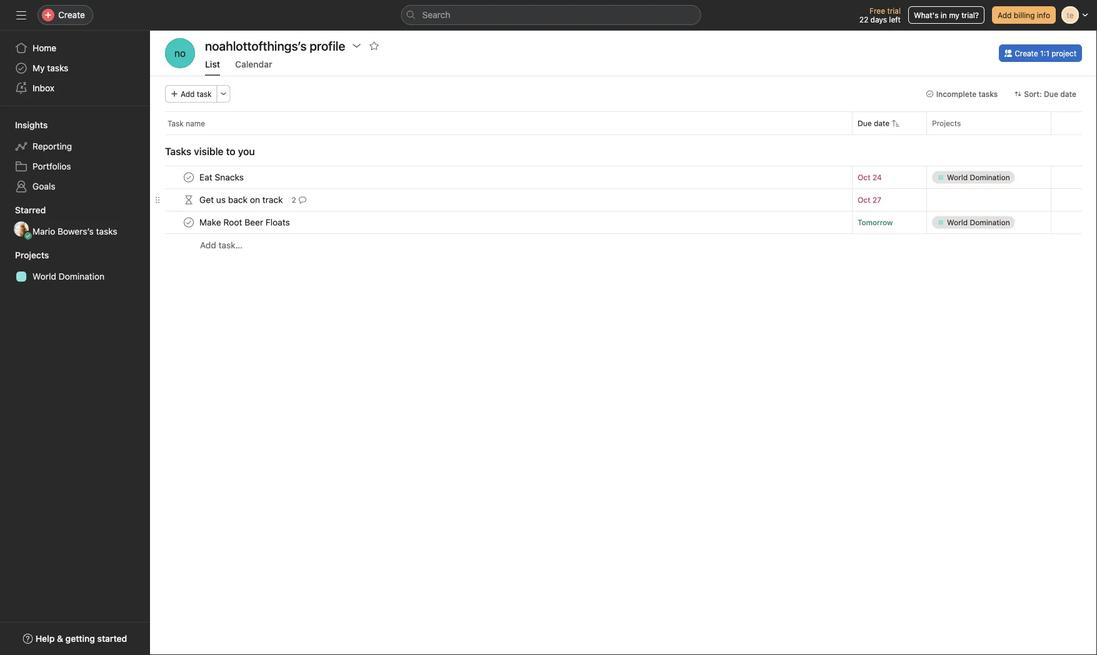 Task type: vqa. For each thing, say whether or not it's contained in the screenshot.
main content in Topics for next meeting dialog
no



Task type: locate. For each thing, give the bounding box(es) containing it.
0 vertical spatial tasks
[[47, 63, 68, 73]]

due
[[1045, 89, 1059, 98], [858, 119, 872, 128]]

2 oct from the top
[[858, 196, 871, 204]]

free
[[870, 6, 886, 15]]

0 vertical spatial projects
[[933, 119, 962, 128]]

inbox link
[[8, 78, 143, 98]]

add task button
[[165, 85, 217, 103]]

help & getting started
[[35, 633, 127, 644]]

portfolios
[[33, 161, 71, 171]]

0 horizontal spatial date
[[875, 119, 890, 128]]

sort: due date
[[1025, 89, 1077, 98]]

projects down incomplete
[[933, 119, 962, 128]]

projects inside "dropdown button"
[[15, 250, 49, 260]]

0 vertical spatial add
[[998, 11, 1013, 19]]

reporting
[[33, 141, 72, 151]]

2
[[292, 196, 296, 204]]

completed checkbox inside eat snacks cell
[[181, 170, 196, 185]]

1 vertical spatial oct
[[858, 196, 871, 204]]

date right sort:
[[1061, 89, 1077, 98]]

Make Root Beer Floats text field
[[197, 216, 294, 229]]

1 horizontal spatial add
[[200, 240, 216, 250]]

mario
[[33, 226, 55, 236]]

add left task…
[[200, 240, 216, 250]]

tasks inside starred element
[[96, 226, 117, 236]]

show options image
[[352, 41, 362, 51]]

oct left 24
[[858, 173, 871, 182]]

1 oct from the top
[[858, 173, 871, 182]]

projects
[[933, 119, 962, 128], [15, 250, 49, 260]]

0 horizontal spatial add
[[181, 89, 195, 98]]

add left task
[[181, 89, 195, 98]]

create inside popup button
[[58, 10, 85, 20]]

sort: due date button
[[1009, 85, 1083, 103]]

task…
[[219, 240, 243, 250]]

add inside row
[[200, 240, 216, 250]]

0 vertical spatial date
[[1061, 89, 1077, 98]]

2 vertical spatial add
[[200, 240, 216, 250]]

0 vertical spatial completed checkbox
[[181, 170, 196, 185]]

visible
[[194, 145, 224, 157]]

calendar
[[235, 59, 272, 69]]

oct left 27 at top
[[858, 196, 871, 204]]

1 completed checkbox from the top
[[181, 170, 196, 185]]

oct inside row
[[858, 173, 871, 182]]

add task… tree grid
[[150, 166, 1098, 257]]

tasks inside incomplete tasks dropdown button
[[979, 89, 999, 98]]

home
[[33, 43, 56, 53]]

to
[[226, 145, 236, 157]]

reporting link
[[8, 136, 143, 156]]

0 horizontal spatial due
[[858, 119, 872, 128]]

2 horizontal spatial tasks
[[979, 89, 999, 98]]

completed checkbox down dependencies icon
[[181, 215, 196, 230]]

add billing info
[[998, 11, 1051, 19]]

search button
[[401, 5, 702, 25]]

2 vertical spatial tasks
[[96, 226, 117, 236]]

add to starred image
[[369, 41, 379, 51]]

1 vertical spatial tasks
[[979, 89, 999, 98]]

tomorrow row
[[150, 211, 1098, 234]]

task
[[168, 119, 184, 128]]

1 horizontal spatial create
[[1015, 49, 1039, 58]]

&
[[57, 633, 63, 644]]

tasks inside my tasks link
[[47, 63, 68, 73]]

2 button
[[289, 194, 309, 206]]

date left ascending image
[[875, 119, 890, 128]]

calendar link
[[235, 59, 272, 76]]

mb
[[16, 225, 27, 233]]

tasks
[[47, 63, 68, 73], [979, 89, 999, 98], [96, 226, 117, 236]]

add left billing
[[998, 11, 1013, 19]]

insights
[[15, 120, 48, 130]]

hide sidebar image
[[16, 10, 26, 20]]

completed image
[[181, 170, 196, 185], [181, 215, 196, 230]]

insights element
[[0, 114, 150, 199]]

completed image inside make root beer floats cell
[[181, 215, 196, 230]]

eat snacks cell
[[150, 166, 853, 189]]

world domination link
[[8, 267, 143, 287]]

incomplete tasks button
[[921, 85, 1004, 103]]

linked projects for get us back on track cell
[[927, 188, 1052, 211]]

projects element
[[0, 244, 150, 289]]

1 vertical spatial projects
[[15, 250, 49, 260]]

create for create
[[58, 10, 85, 20]]

due date
[[858, 119, 890, 128]]

completed image inside eat snacks cell
[[181, 170, 196, 185]]

oct for oct 24
[[858, 173, 871, 182]]

22
[[860, 15, 869, 24]]

starred button
[[0, 204, 46, 216]]

free trial 22 days left
[[860, 6, 901, 24]]

world domination
[[33, 271, 105, 282]]

1 vertical spatial add
[[181, 89, 195, 98]]

tasks right bowers's
[[96, 226, 117, 236]]

create left the 1:1
[[1015, 49, 1039, 58]]

1 horizontal spatial projects
[[933, 119, 962, 128]]

add for add task
[[181, 89, 195, 98]]

completed checkbox for oct 24
[[181, 170, 196, 185]]

projects button
[[0, 249, 49, 262]]

2 horizontal spatial add
[[998, 11, 1013, 19]]

get us back on track cell
[[150, 188, 853, 211]]

0 horizontal spatial create
[[58, 10, 85, 20]]

projects up world
[[15, 250, 49, 260]]

goals
[[33, 181, 55, 191]]

portfolios link
[[8, 156, 143, 176]]

0 vertical spatial completed image
[[181, 170, 196, 185]]

tasks right my
[[47, 63, 68, 73]]

search list box
[[401, 5, 702, 25]]

0 horizontal spatial tasks
[[47, 63, 68, 73]]

mario bowers's tasks
[[33, 226, 117, 236]]

days
[[871, 15, 888, 24]]

tasks right incomplete
[[979, 89, 999, 98]]

completed checkbox inside make root beer floats cell
[[181, 215, 196, 230]]

0 vertical spatial due
[[1045, 89, 1059, 98]]

Get us back on track text field
[[197, 194, 287, 206]]

1 vertical spatial completed image
[[181, 215, 196, 230]]

add
[[998, 11, 1013, 19], [181, 89, 195, 98], [200, 240, 216, 250]]

tasks for incomplete tasks
[[979, 89, 999, 98]]

create for create 1:1 project
[[1015, 49, 1039, 58]]

due left ascending image
[[858, 119, 872, 128]]

0 vertical spatial oct
[[858, 173, 871, 182]]

completed image up dependencies icon
[[181, 170, 196, 185]]

27
[[873, 196, 882, 204]]

incomplete tasks
[[937, 89, 999, 98]]

0 vertical spatial create
[[58, 10, 85, 20]]

ascending image
[[893, 119, 900, 127]]

1 vertical spatial completed checkbox
[[181, 215, 196, 230]]

1 horizontal spatial date
[[1061, 89, 1077, 98]]

row
[[150, 111, 1098, 135], [165, 134, 1083, 135], [150, 188, 1098, 211]]

my tasks link
[[8, 58, 143, 78]]

help
[[35, 633, 55, 644]]

create up 'home' link
[[58, 10, 85, 20]]

create
[[58, 10, 85, 20], [1015, 49, 1039, 58]]

create inside button
[[1015, 49, 1039, 58]]

1 horizontal spatial tasks
[[96, 226, 117, 236]]

due right sort:
[[1045, 89, 1059, 98]]

completed image down dependencies icon
[[181, 215, 196, 230]]

add inside 'button'
[[998, 11, 1013, 19]]

goals link
[[8, 176, 143, 196]]

starred element
[[0, 199, 150, 244]]

2 completed image from the top
[[181, 215, 196, 230]]

bowers's
[[58, 226, 94, 236]]

domination
[[59, 271, 105, 282]]

started
[[97, 633, 127, 644]]

starred
[[15, 205, 46, 215]]

completed checkbox up dependencies icon
[[181, 170, 196, 185]]

date
[[1061, 89, 1077, 98], [875, 119, 890, 128]]

oct
[[858, 173, 871, 182], [858, 196, 871, 204]]

home link
[[8, 38, 143, 58]]

insights button
[[0, 119, 48, 131]]

getting
[[65, 633, 95, 644]]

oct for oct 27
[[858, 196, 871, 204]]

what's
[[915, 11, 939, 19]]

row containing task name
[[150, 111, 1098, 135]]

2 completed checkbox from the top
[[181, 215, 196, 230]]

completed checkbox for tomorrow
[[181, 215, 196, 230]]

0 horizontal spatial projects
[[15, 250, 49, 260]]

oct 24
[[858, 173, 883, 182]]

left
[[890, 15, 901, 24]]

1 vertical spatial create
[[1015, 49, 1039, 58]]

1 completed image from the top
[[181, 170, 196, 185]]

1 horizontal spatial due
[[1045, 89, 1059, 98]]

Completed checkbox
[[181, 170, 196, 185], [181, 215, 196, 230]]



Task type: describe. For each thing, give the bounding box(es) containing it.
help & getting started button
[[15, 627, 135, 650]]

tasks visible to you
[[165, 145, 255, 157]]

Eat Snacks text field
[[197, 171, 248, 184]]

completed image for oct 24
[[181, 170, 196, 185]]

task name
[[168, 119, 205, 128]]

trial?
[[962, 11, 980, 19]]

create 1:1 project button
[[1000, 44, 1083, 62]]

project
[[1052, 49, 1077, 58]]

you
[[238, 145, 255, 157]]

what's in my trial? button
[[909, 6, 985, 24]]

create 1:1 project
[[1015, 49, 1077, 58]]

world
[[33, 271, 56, 282]]

completed image for tomorrow
[[181, 215, 196, 230]]

what's in my trial?
[[915, 11, 980, 19]]

billing
[[1015, 11, 1036, 19]]

add for add task…
[[200, 240, 216, 250]]

info
[[1038, 11, 1051, 19]]

in
[[941, 11, 948, 19]]

due inside dropdown button
[[1045, 89, 1059, 98]]

24
[[873, 173, 883, 182]]

make root beer floats cell
[[150, 211, 853, 234]]

my
[[33, 63, 45, 73]]

tomorrow
[[858, 218, 894, 227]]

add billing info button
[[993, 6, 1057, 24]]

add task… button
[[200, 238, 243, 252]]

add task… row
[[150, 233, 1098, 257]]

row containing 2
[[150, 188, 1098, 211]]

add task…
[[200, 240, 243, 250]]

1 vertical spatial due
[[858, 119, 872, 128]]

task
[[197, 89, 212, 98]]

inbox
[[33, 83, 54, 93]]

dependencies image
[[184, 195, 194, 205]]

no
[[174, 47, 186, 59]]

1:1
[[1041, 49, 1050, 58]]

my tasks
[[33, 63, 68, 73]]

sort:
[[1025, 89, 1043, 98]]

date inside dropdown button
[[1061, 89, 1077, 98]]

search
[[423, 10, 451, 20]]

global element
[[0, 31, 150, 106]]

1 vertical spatial date
[[875, 119, 890, 128]]

more actions image
[[220, 90, 227, 98]]

create button
[[38, 5, 93, 25]]

noahlottofthings's profile
[[205, 38, 346, 53]]

list
[[205, 59, 220, 69]]

oct 24 row
[[150, 166, 1098, 189]]

list link
[[205, 59, 220, 76]]

incomplete
[[937, 89, 977, 98]]

tasks
[[165, 145, 192, 157]]

add task
[[181, 89, 212, 98]]

my
[[950, 11, 960, 19]]

name
[[186, 119, 205, 128]]

oct 27
[[858, 196, 882, 204]]

trial
[[888, 6, 901, 15]]

tasks for my tasks
[[47, 63, 68, 73]]

add for add billing info
[[998, 11, 1013, 19]]



